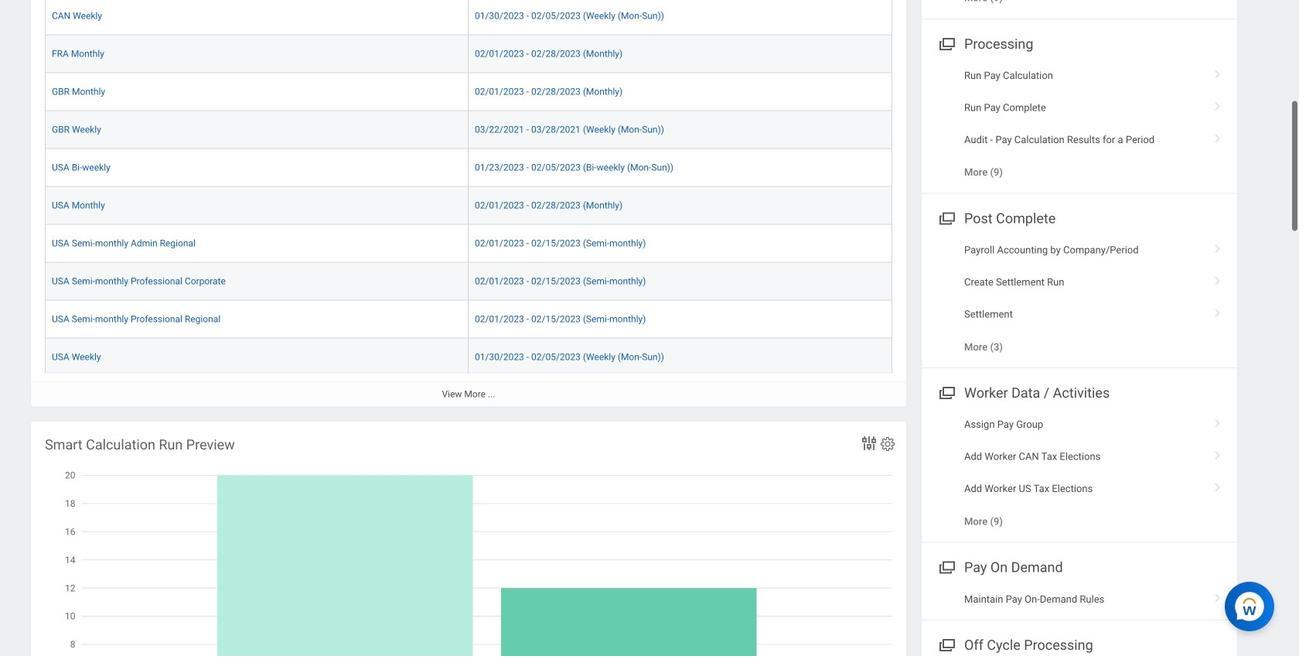 Task type: locate. For each thing, give the bounding box(es) containing it.
2 vertical spatial list
[[922, 409, 1238, 538]]

0 vertical spatial list
[[922, 60, 1238, 188]]

2 vertical spatial menu group image
[[936, 634, 957, 655]]

2 menu group image from the top
[[936, 556, 957, 577]]

1 vertical spatial menu group image
[[936, 382, 957, 402]]

3 list from the top
[[922, 409, 1238, 538]]

5 row from the top
[[45, 149, 893, 187]]

1 chevron right image from the top
[[1209, 64, 1229, 80]]

smart calculation run preview element
[[31, 422, 907, 656]]

1 vertical spatial menu group image
[[936, 556, 957, 577]]

1 row from the top
[[45, 0, 893, 35]]

0 vertical spatial menu group image
[[936, 32, 957, 53]]

2 menu group image from the top
[[936, 382, 957, 402]]

1 menu group image from the top
[[936, 207, 957, 228]]

configure and view chart data image
[[860, 434, 879, 453]]

2 list from the top
[[922, 234, 1238, 363]]

1 list from the top
[[922, 60, 1238, 188]]

1 vertical spatial list
[[922, 234, 1238, 363]]

4 row from the top
[[45, 111, 893, 149]]

chevron right image
[[1209, 96, 1229, 112], [1209, 413, 1229, 429], [1209, 445, 1229, 461], [1209, 477, 1229, 493], [1209, 588, 1229, 603]]

2 row from the top
[[45, 35, 893, 73]]

configure smart calculation run preview image
[[880, 436, 897, 453]]

3 row from the top
[[45, 73, 893, 111]]

row
[[45, 0, 893, 35], [45, 35, 893, 73], [45, 73, 893, 111], [45, 111, 893, 149], [45, 149, 893, 187], [45, 187, 893, 225], [45, 225, 893, 263], [45, 263, 893, 300], [45, 300, 893, 338], [45, 338, 893, 376]]

list
[[922, 60, 1238, 188], [922, 234, 1238, 363], [922, 409, 1238, 538]]

menu group image
[[936, 32, 957, 53], [936, 556, 957, 577], [936, 634, 957, 655]]

8 row from the top
[[45, 263, 893, 300]]

chevron right image
[[1209, 64, 1229, 80], [1209, 128, 1229, 144], [1209, 239, 1229, 254], [1209, 271, 1229, 286], [1209, 303, 1229, 318]]

menu group image
[[936, 207, 957, 228], [936, 382, 957, 402]]

1 chevron right image from the top
[[1209, 96, 1229, 112]]

menu group image for 2nd list from the bottom of the page
[[936, 207, 957, 228]]

0 vertical spatial menu group image
[[936, 207, 957, 228]]



Task type: describe. For each thing, give the bounding box(es) containing it.
menu group image for 3rd list from the top
[[936, 382, 957, 402]]

9 row from the top
[[45, 300, 893, 338]]

4 chevron right image from the top
[[1209, 477, 1229, 493]]

3 chevron right image from the top
[[1209, 445, 1229, 461]]

5 chevron right image from the top
[[1209, 588, 1229, 603]]

4 chevron right image from the top
[[1209, 271, 1229, 286]]

5 chevron right image from the top
[[1209, 303, 1229, 318]]

10 row from the top
[[45, 338, 893, 376]]

3 menu group image from the top
[[936, 634, 957, 655]]

3 chevron right image from the top
[[1209, 239, 1229, 254]]

2 chevron right image from the top
[[1209, 413, 1229, 429]]

regular payroll processing element
[[31, 0, 907, 407]]

6 row from the top
[[45, 187, 893, 225]]

7 row from the top
[[45, 225, 893, 263]]

1 menu group image from the top
[[936, 32, 957, 53]]

2 chevron right image from the top
[[1209, 128, 1229, 144]]



Task type: vqa. For each thing, say whether or not it's contained in the screenshot.
2nd row from the top of the Regular Payroll Processing element
yes



